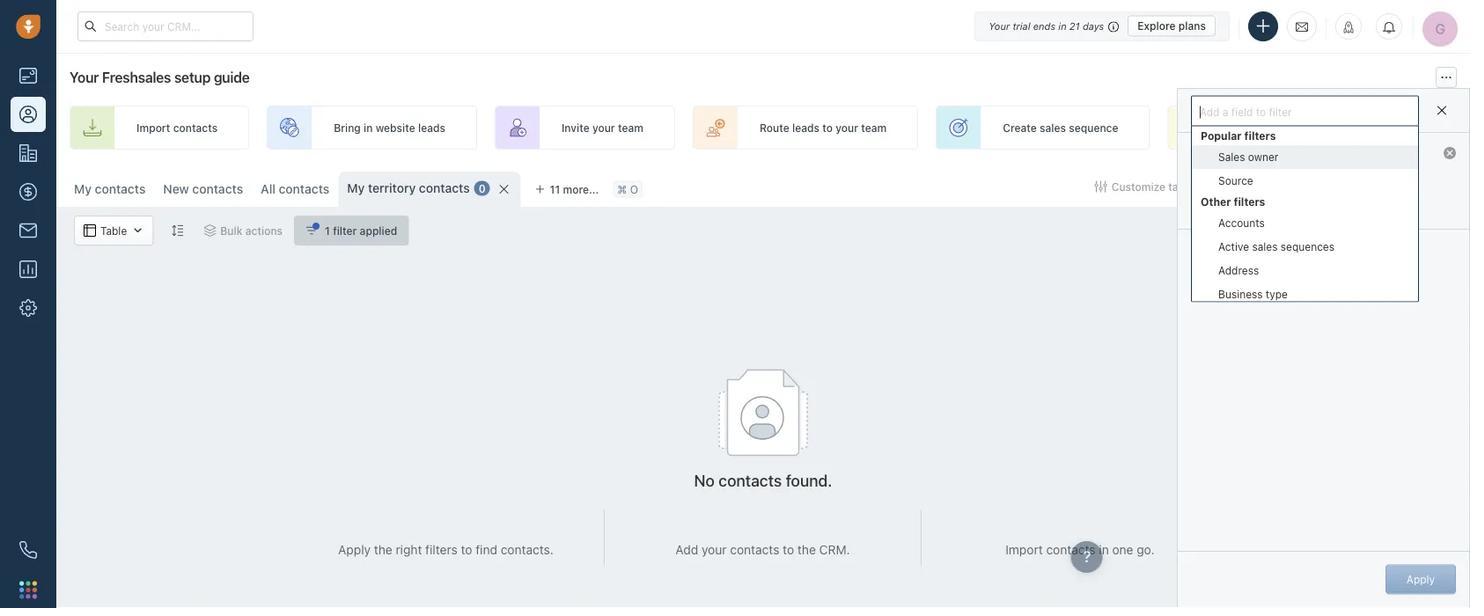 Task type: describe. For each thing, give the bounding box(es) containing it.
freshsales
[[102, 69, 171, 86]]

sequences
[[1281, 240, 1335, 253]]

sales for sequence
[[1040, 121, 1066, 134]]

accounts option
[[1192, 211, 1418, 235]]

import contacts for import contacts button
[[1238, 180, 1319, 193]]

1 leads from the left
[[418, 121, 445, 134]]

sales owner
[[1219, 151, 1279, 163]]

bring in website leads link
[[267, 106, 477, 150]]

sales for sequences
[[1252, 240, 1278, 253]]

your trial ends in 21 days
[[989, 20, 1104, 32]]

import contacts button
[[1215, 172, 1328, 202]]

plans
[[1179, 20, 1206, 32]]

accounts
[[1219, 217, 1265, 229]]

1 team from the left
[[618, 121, 644, 134]]

explore
[[1138, 20, 1176, 32]]

bulk actions
[[220, 225, 283, 237]]

2 horizontal spatial sales
[[1296, 121, 1322, 134]]

phone element
[[11, 533, 46, 568]]

your inside invite your team link
[[592, 121, 615, 134]]

set
[[1235, 121, 1252, 134]]

set up your sales pipeline link
[[1168, 106, 1397, 150]]

create sales sequence
[[1003, 121, 1119, 134]]

my for my territory contacts 0
[[347, 181, 365, 195]]

your freshsales setup guide
[[70, 69, 250, 86]]

territory
[[1191, 147, 1241, 162]]

field
[[1233, 104, 1254, 116]]

container_wx8msf4aqz5i3rn1 image for customize table
[[1095, 180, 1107, 193]]

option containing other filters
[[1192, 192, 1418, 608]]

import for import contacts link
[[136, 121, 170, 134]]

group for popular filters
[[1192, 145, 1418, 192]]

list box containing popular filters
[[1191, 125, 1419, 608]]

container_wx8msf4aqz5i3rn1 image inside the table dropdown button
[[131, 225, 144, 237]]

⌘
[[618, 183, 627, 195]]

21
[[1070, 20, 1080, 32]]

add a field to filter button
[[1191, 96, 1419, 125]]

active
[[1219, 240, 1249, 253]]

contacts down the setup
[[173, 121, 218, 134]]

contains button
[[1246, 147, 1304, 163]]

address
[[1219, 264, 1259, 276]]

explore plans link
[[1128, 15, 1216, 37]]

2 team from the left
[[861, 121, 887, 134]]

freshworks switcher image
[[19, 581, 37, 599]]

contacts down no contacts found.
[[730, 543, 780, 557]]

pipeline
[[1325, 121, 1365, 134]]

days
[[1083, 20, 1104, 32]]

show more link
[[1191, 202, 1247, 214]]

applied
[[360, 225, 397, 237]]

contacts right all
[[279, 182, 330, 196]]

Add a field to filter search field
[[1196, 100, 1415, 125]]

contacts.
[[501, 543, 554, 557]]

Search your CRM... text field
[[77, 11, 254, 41]]

guide
[[214, 69, 250, 86]]

more
[[1221, 202, 1247, 214]]

create sales sequence link
[[936, 106, 1150, 150]]

add for add contact
[[1391, 180, 1411, 193]]

my territory contacts link
[[347, 180, 470, 197]]

0 horizontal spatial in
[[364, 121, 373, 134]]

2 vertical spatial import
[[1006, 543, 1043, 557]]

go.
[[1137, 543, 1155, 557]]

11 more...
[[550, 183, 599, 195]]

table button
[[74, 216, 153, 246]]

add for add your contacts to the crm.
[[676, 543, 698, 557]]

invite your team link
[[495, 106, 675, 150]]

contains
[[1250, 149, 1292, 161]]

invite
[[562, 121, 590, 134]]

import for import contacts button
[[1238, 180, 1272, 193]]

trial
[[1013, 20, 1031, 32]]

route leads to your team link
[[693, 106, 919, 150]]

add contact button
[[1367, 172, 1462, 202]]

contact
[[1414, 180, 1453, 193]]

container_wx8msf4aqz5i3rn1 image inside 1 filter applied button
[[306, 225, 318, 237]]

filter inside button
[[333, 225, 357, 237]]

actions
[[245, 225, 283, 237]]

my territories
[[1216, 177, 1285, 190]]

route
[[760, 121, 789, 134]]

up
[[1255, 121, 1268, 134]]

new
[[163, 182, 189, 196]]

2 vertical spatial in
[[1099, 543, 1109, 557]]

found.
[[786, 471, 832, 490]]

table
[[100, 224, 127, 237]]

no contacts found.
[[694, 471, 832, 490]]

other
[[1201, 195, 1231, 208]]

⌘ o
[[618, 183, 638, 195]]

explore plans
[[1138, 20, 1206, 32]]

apply
[[338, 543, 371, 557]]

contacts left one
[[1046, 543, 1096, 557]]

territories
[[1234, 177, 1285, 190]]

container_wx8msf4aqz5i3rn1 image inside bulk actions button
[[204, 225, 216, 237]]

popular
[[1201, 129, 1242, 142]]

your for your trial ends in 21 days
[[989, 20, 1010, 32]]

address option
[[1192, 258, 1418, 282]]

my contacts
[[74, 182, 146, 196]]

all contacts
[[261, 182, 330, 196]]

bring
[[334, 121, 361, 134]]

set up your sales pipeline
[[1235, 121, 1365, 134]]

type
[[1266, 288, 1288, 300]]

2 the from the left
[[798, 543, 816, 557]]

all
[[261, 182, 276, 196]]

2 leads from the left
[[792, 121, 820, 134]]

sales
[[1219, 151, 1245, 163]]

to right route
[[823, 121, 833, 134]]

your down no
[[702, 543, 727, 557]]

territory
[[368, 181, 416, 195]]

my for my territories
[[1216, 177, 1231, 190]]



Task type: locate. For each thing, give the bounding box(es) containing it.
your right invite
[[592, 121, 615, 134]]

0 vertical spatial in
[[1059, 20, 1067, 32]]

container_wx8msf4aqz5i3rn1 image inside customize table button
[[1095, 180, 1107, 193]]

in left 21
[[1059, 20, 1067, 32]]

0 horizontal spatial container_wx8msf4aqz5i3rn1 image
[[84, 225, 96, 237]]

sales up sales owner option
[[1296, 121, 1322, 134]]

my up the table dropdown button
[[74, 182, 92, 196]]

bring in website leads
[[334, 121, 445, 134]]

2 vertical spatial filters
[[425, 543, 458, 557]]

2 horizontal spatial add
[[1391, 180, 1411, 193]]

add
[[1201, 104, 1221, 116], [1391, 180, 1411, 193], [676, 543, 698, 557]]

setup
[[174, 69, 211, 86]]

0 horizontal spatial container_wx8msf4aqz5i3rn1 image
[[131, 225, 144, 237]]

1 the from the left
[[374, 543, 392, 557]]

your for your freshsales setup guide
[[70, 69, 99, 86]]

add your contacts to the crm.
[[676, 543, 850, 557]]

import contacts link
[[70, 106, 249, 150]]

1 group from the top
[[1192, 145, 1418, 192]]

leads
[[418, 121, 445, 134], [792, 121, 820, 134]]

leads right route
[[792, 121, 820, 134]]

table
[[1169, 180, 1194, 193]]

import contacts for import contacts link
[[136, 121, 218, 134]]

your right route
[[836, 121, 858, 134]]

your left trial
[[989, 20, 1010, 32]]

1
[[325, 225, 330, 237]]

owner
[[1248, 151, 1279, 163]]

11
[[550, 183, 560, 195]]

filters
[[1245, 129, 1276, 142], [1234, 195, 1266, 208], [425, 543, 458, 557]]

in
[[1059, 20, 1067, 32], [364, 121, 373, 134], [1099, 543, 1109, 557]]

0 vertical spatial add
[[1201, 104, 1221, 116]]

1 horizontal spatial your
[[989, 20, 1010, 32]]

2 horizontal spatial import
[[1238, 180, 1272, 193]]

filters for other filters
[[1234, 195, 1266, 208]]

option containing popular filters
[[1192, 126, 1418, 192]]

1 horizontal spatial import
[[1006, 543, 1043, 557]]

contacts right new
[[192, 182, 243, 196]]

to up up at the right of page
[[1257, 104, 1267, 116]]

0 horizontal spatial the
[[374, 543, 392, 557]]

1 vertical spatial import contacts
[[1238, 180, 1319, 193]]

group for other filters
[[1192, 211, 1418, 608]]

0 horizontal spatial filter
[[333, 225, 357, 237]]

in left one
[[1099, 543, 1109, 557]]

business type option
[[1192, 282, 1418, 306]]

my territory contacts 0
[[347, 181, 486, 195]]

0 horizontal spatial import contacts
[[136, 121, 218, 134]]

1 vertical spatial filter
[[333, 225, 357, 237]]

sales right active
[[1252, 240, 1278, 253]]

new contacts
[[163, 182, 243, 196]]

business type
[[1219, 288, 1288, 300]]

container_wx8msf4aqz5i3rn1 image inside the table dropdown button
[[84, 225, 96, 237]]

my for my contacts
[[74, 182, 92, 196]]

add contact
[[1391, 180, 1453, 193]]

filters down my territories
[[1234, 195, 1266, 208]]

email image
[[1296, 19, 1308, 34]]

filter up set up your sales pipeline
[[1270, 104, 1293, 116]]

import inside button
[[1238, 180, 1272, 193]]

1 vertical spatial your
[[70, 69, 99, 86]]

customize
[[1112, 180, 1166, 193]]

0 horizontal spatial import
[[136, 121, 170, 134]]

contacts left 0
[[419, 181, 470, 195]]

one
[[1112, 543, 1134, 557]]

add down no
[[676, 543, 698, 557]]

my up other
[[1216, 177, 1231, 190]]

your left freshsales
[[70, 69, 99, 86]]

filters right right
[[425, 543, 458, 557]]

0 horizontal spatial my
[[74, 182, 92, 196]]

container_wx8msf4aqz5i3rn1 image left 1
[[306, 225, 318, 237]]

team
[[618, 121, 644, 134], [861, 121, 887, 134]]

list box
[[1191, 125, 1419, 608]]

group
[[1192, 145, 1418, 192], [1192, 211, 1418, 608]]

1 filter applied
[[325, 225, 397, 237]]

create
[[1003, 121, 1037, 134]]

import contacts
[[136, 121, 218, 134], [1238, 180, 1319, 193]]

0 vertical spatial your
[[989, 20, 1010, 32]]

group containing sales owner
[[1192, 145, 1418, 192]]

the
[[374, 543, 392, 557], [798, 543, 816, 557]]

more...
[[563, 183, 599, 195]]

add for add a field to filter
[[1201, 104, 1221, 116]]

filters for popular filters
[[1245, 129, 1276, 142]]

my left territory
[[347, 181, 365, 195]]

container_wx8msf4aqz5i3rn1 image
[[131, 225, 144, 237], [204, 225, 216, 237]]

0 horizontal spatial team
[[618, 121, 644, 134]]

container_wx8msf4aqz5i3rn1 image left table
[[84, 225, 96, 237]]

1 vertical spatial filters
[[1234, 195, 1266, 208]]

website
[[376, 121, 415, 134]]

style_myh0__igzzd8unmi image
[[171, 225, 183, 237]]

your inside route leads to your team link
[[836, 121, 858, 134]]

sales inside option
[[1252, 240, 1278, 253]]

the left 'crm.'
[[798, 543, 816, 557]]

1 horizontal spatial sales
[[1252, 240, 1278, 253]]

1 horizontal spatial container_wx8msf4aqz5i3rn1 image
[[306, 225, 318, 237]]

a
[[1224, 104, 1230, 116]]

no
[[694, 471, 715, 490]]

1 horizontal spatial team
[[861, 121, 887, 134]]

active sales sequences option
[[1192, 235, 1418, 258]]

sales right create
[[1040, 121, 1066, 134]]

show
[[1191, 202, 1218, 214]]

1 horizontal spatial in
[[1059, 20, 1067, 32]]

add left 'a'
[[1201, 104, 1221, 116]]

active sales sequences
[[1219, 240, 1335, 253]]

1 horizontal spatial leads
[[792, 121, 820, 134]]

the left right
[[374, 543, 392, 557]]

2 horizontal spatial container_wx8msf4aqz5i3rn1 image
[[1095, 180, 1107, 193]]

crm.
[[819, 543, 850, 557]]

1 vertical spatial import
[[1238, 180, 1272, 193]]

contacts down sales owner option
[[1275, 180, 1319, 193]]

filters up owner
[[1245, 129, 1276, 142]]

bulk actions button
[[192, 216, 294, 246]]

to left 'crm.'
[[783, 543, 794, 557]]

0 vertical spatial filters
[[1245, 129, 1276, 142]]

my contacts button
[[65, 172, 154, 207], [74, 182, 146, 196]]

2 horizontal spatial my
[[1216, 177, 1231, 190]]

show more
[[1191, 202, 1247, 214]]

ends
[[1033, 20, 1056, 32]]

your inside set up your sales pipeline link
[[1271, 121, 1293, 134]]

import contacts inside button
[[1238, 180, 1319, 193]]

in right bring
[[364, 121, 373, 134]]

0 vertical spatial import contacts
[[136, 121, 218, 134]]

0 horizontal spatial your
[[70, 69, 99, 86]]

0 horizontal spatial add
[[676, 543, 698, 557]]

apply the right filters to find contacts.
[[338, 543, 554, 557]]

find
[[476, 543, 497, 557]]

sequence
[[1069, 121, 1119, 134]]

filter
[[1270, 104, 1293, 116], [333, 225, 357, 237]]

o
[[630, 183, 638, 195]]

source
[[1219, 174, 1254, 187]]

phone image
[[19, 541, 37, 559]]

2 horizontal spatial in
[[1099, 543, 1109, 557]]

1 option from the top
[[1192, 126, 1418, 192]]

2 option from the top
[[1192, 192, 1418, 608]]

1 horizontal spatial import contacts
[[1238, 180, 1319, 193]]

1 vertical spatial add
[[1391, 180, 1411, 193]]

to left "find"
[[461, 543, 472, 557]]

your right up at the right of page
[[1271, 121, 1293, 134]]

your
[[592, 121, 615, 134], [836, 121, 858, 134], [1271, 121, 1293, 134], [702, 543, 727, 557]]

11 more... button
[[525, 177, 609, 202]]

container_wx8msf4aqz5i3rn1 image left customize
[[1095, 180, 1107, 193]]

contacts right no
[[719, 471, 782, 490]]

filter right 1
[[333, 225, 357, 237]]

0 vertical spatial import
[[136, 121, 170, 134]]

customize table button
[[1084, 172, 1206, 202]]

bulk
[[220, 225, 243, 237]]

0 horizontal spatial sales
[[1040, 121, 1066, 134]]

popular filters
[[1201, 129, 1276, 142]]

0 vertical spatial group
[[1192, 145, 1418, 192]]

import contacts down contains 'button'
[[1238, 180, 1319, 193]]

1 horizontal spatial my
[[347, 181, 365, 195]]

2 vertical spatial add
[[676, 543, 698, 557]]

group containing accounts
[[1192, 211, 1418, 608]]

customize table
[[1112, 180, 1194, 193]]

import contacts in one go.
[[1006, 543, 1155, 557]]

add inside add a field to filter dropdown button
[[1201, 104, 1221, 116]]

1 vertical spatial in
[[364, 121, 373, 134]]

1 vertical spatial group
[[1192, 211, 1418, 608]]

0 vertical spatial filter
[[1270, 104, 1293, 116]]

filter inside dropdown button
[[1270, 104, 1293, 116]]

0 horizontal spatial leads
[[418, 121, 445, 134]]

2 group from the top
[[1192, 211, 1418, 608]]

1 horizontal spatial container_wx8msf4aqz5i3rn1 image
[[204, 225, 216, 237]]

contacts inside button
[[1275, 180, 1319, 193]]

right
[[396, 543, 422, 557]]

1 horizontal spatial add
[[1201, 104, 1221, 116]]

1 filter applied button
[[294, 216, 409, 246]]

container_wx8msf4aqz5i3rn1 image left bulk
[[204, 225, 216, 237]]

invite your team
[[562, 121, 644, 134]]

to inside dropdown button
[[1257, 104, 1267, 116]]

other filters
[[1201, 195, 1266, 208]]

1 horizontal spatial filter
[[1270, 104, 1293, 116]]

2 container_wx8msf4aqz5i3rn1 image from the left
[[204, 225, 216, 237]]

add left contact
[[1391, 180, 1411, 193]]

container_wx8msf4aqz5i3rn1 image right table
[[131, 225, 144, 237]]

contacts up table
[[95, 182, 146, 196]]

option
[[1192, 126, 1418, 192], [1192, 192, 1418, 608]]

1 container_wx8msf4aqz5i3rn1 image from the left
[[131, 225, 144, 237]]

business
[[1219, 288, 1263, 300]]

add a field to filter
[[1201, 104, 1293, 116]]

container_wx8msf4aqz5i3rn1 image for table
[[84, 225, 96, 237]]

sales owner option
[[1192, 145, 1418, 169]]

leads right the website at top
[[418, 121, 445, 134]]

your
[[989, 20, 1010, 32], [70, 69, 99, 86]]

add inside add contact button
[[1391, 180, 1411, 193]]

container_wx8msf4aqz5i3rn1 image
[[1095, 180, 1107, 193], [84, 225, 96, 237], [306, 225, 318, 237]]

1 horizontal spatial the
[[798, 543, 816, 557]]

source option
[[1192, 169, 1418, 192]]

import contacts down the setup
[[136, 121, 218, 134]]



Task type: vqa. For each thing, say whether or not it's contained in the screenshot.
the Gary associated with 100
no



